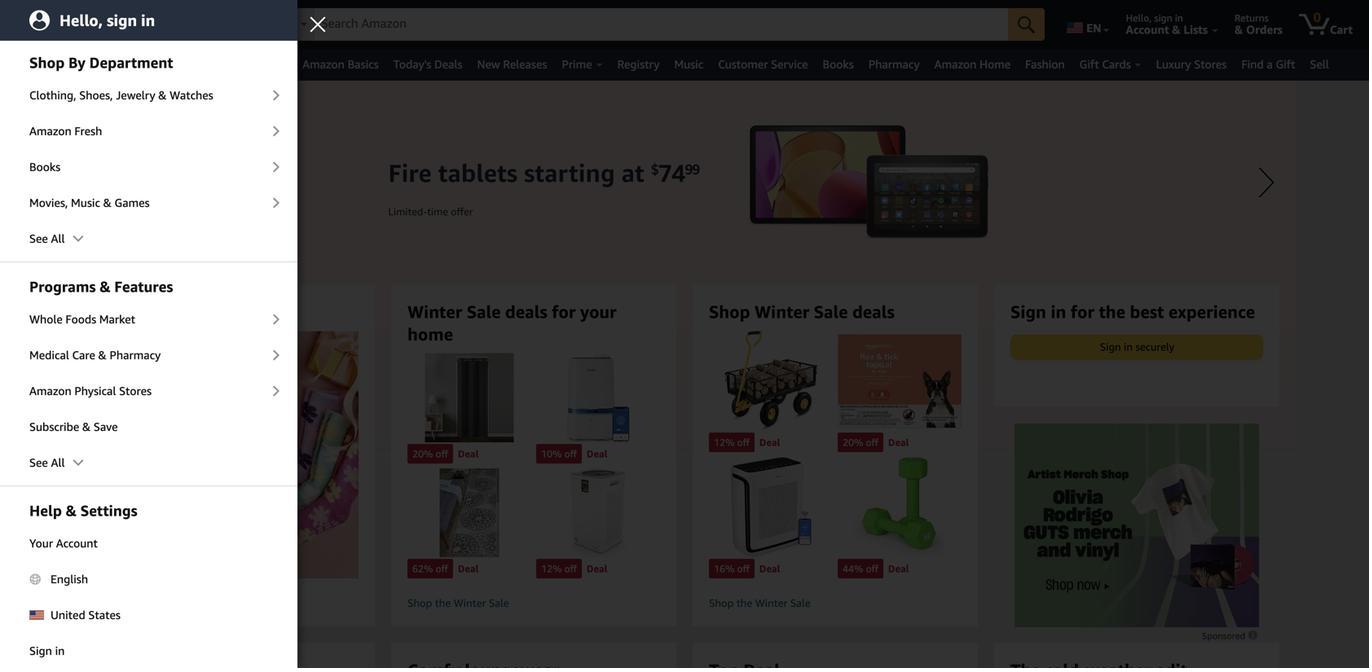 Task type: locate. For each thing, give the bounding box(es) containing it.
off right 16%
[[737, 563, 750, 575]]

1 horizontal spatial music
[[674, 57, 704, 71]]

shop the winter sale down 16% off
[[709, 597, 811, 610]]

sign
[[1011, 302, 1047, 322], [1100, 341, 1122, 353], [29, 644, 52, 658]]

1 vertical spatial medical
[[29, 349, 69, 362]]

cards
[[1103, 57, 1131, 71]]

shop down 16%
[[709, 597, 734, 610]]

1 gift from the left
[[1080, 57, 1100, 71]]

off for cap barbell neoprene dumbbell weights, 8 lb pair, shamrock image
[[866, 563, 879, 575]]

in
[[141, 11, 155, 30], [1175, 12, 1184, 24], [1051, 302, 1067, 322], [1124, 341, 1133, 353], [55, 644, 65, 658]]

fashion link
[[1018, 53, 1073, 76]]

books link
[[816, 53, 862, 76], [0, 150, 298, 184]]

service
[[771, 57, 808, 71]]

shop winter sale deals down features
[[106, 302, 292, 322]]

hello, sign in
[[60, 11, 155, 30], [1126, 12, 1184, 24]]

clothing, shoes, jewelry & watches link
[[0, 78, 298, 113]]

save
[[94, 420, 118, 434]]

0 vertical spatial music
[[674, 57, 704, 71]]

hello, sign in left lists
[[1126, 12, 1184, 24]]

0 horizontal spatial shop the winter sale
[[408, 597, 509, 610]]

see all down 'movies,'
[[29, 232, 65, 245]]

amazon down clothing,
[[29, 124, 72, 138]]

english link
[[0, 563, 298, 597]]

medical care link
[[57, 53, 148, 76]]

0 horizontal spatial deals
[[249, 302, 292, 322]]

see all link
[[0, 222, 298, 256], [0, 446, 298, 480]]

1 css reset image from the top
[[29, 574, 42, 586]]

0 horizontal spatial sign
[[29, 644, 52, 658]]

care down whole foods market
[[72, 349, 95, 362]]

shop left now
[[106, 597, 131, 610]]

english
[[51, 573, 88, 586]]

see all link down subscribe & save link
[[0, 446, 298, 480]]

2 shop the winter sale link from the left
[[709, 597, 962, 611]]

the down 62% off
[[435, 597, 451, 610]]

new
[[477, 57, 500, 71]]

1 horizontal spatial care
[[107, 57, 130, 71]]

books right service
[[823, 57, 854, 71]]

deal down amazon basics flea and tick topical treatment for small dogs (5 -22 pounds), 6 count (previously solimo) image
[[889, 437, 909, 449]]

see all link down movies, music & games link
[[0, 222, 298, 256]]

off right 44%
[[866, 563, 879, 575]]

1 vertical spatial 12% off
[[541, 563, 577, 575]]

& right jewelry
[[158, 88, 167, 102]]

None submit
[[1009, 8, 1045, 41]]

0 vertical spatial see all link
[[0, 222, 298, 256]]

0 horizontal spatial 12%
[[541, 563, 562, 575]]

off for kenmore pm3020 air purifiers with h13 true hepa filter, covers up to 1500 sq.foot, 24db silentclean 3-stage hepa filtration system, 5 speeds for home large room, kitchens & bedroom image
[[565, 563, 577, 575]]

&
[[1173, 23, 1181, 36], [1235, 23, 1244, 36], [158, 88, 167, 102], [103, 196, 112, 210], [100, 278, 111, 296], [98, 349, 107, 362], [82, 420, 91, 434], [66, 502, 77, 520]]

2 see all from the top
[[29, 456, 65, 470]]

shop
[[29, 54, 65, 71]]

location
[[167, 23, 211, 36]]

movies,
[[29, 196, 68, 210]]

1 horizontal spatial account
[[1126, 23, 1170, 36]]

pharmacy inside the navigation navigation
[[869, 57, 920, 71]]

0 vertical spatial pharmacy
[[869, 57, 920, 71]]

gift left cards
[[1080, 57, 1100, 71]]

medical for medical care
[[64, 57, 104, 71]]

deal for joydeco door curtain closet door, closet curtain for open closet, closet curtains for bedroom closet door, door curtains for doorways privacy bedroom(40wx78l) image
[[458, 448, 479, 460]]

12% down vevor steel garden cart, heavy duty 900 lbs capacity, with removable mesh sides to convert into flatbed, utility metal wagon with 180° rotating handle and 10 in tires, perfect for farm, yard image on the right of the page
[[714, 437, 735, 449]]

amazon up subscribe
[[29, 384, 72, 398]]

2 for from the left
[[1071, 302, 1095, 322]]

sale inside the winter sale deals for your home
[[467, 302, 501, 322]]

1 vertical spatial all
[[51, 456, 65, 470]]

settings
[[80, 502, 137, 520]]

amazon basics flea and tick topical treatment for small dogs (5 -22 pounds), 6 count (previously solimo) image
[[838, 331, 962, 431]]

returns
[[1235, 12, 1269, 24]]

0 horizontal spatial shop winter sale deals
[[106, 302, 292, 322]]

0 horizontal spatial 20% off
[[413, 448, 448, 460]]

1 horizontal spatial hello, sign in
[[1126, 12, 1184, 24]]

the down 16% off
[[737, 597, 753, 610]]

1 vertical spatial see all
[[29, 456, 65, 470]]

20% off down amazon basics flea and tick topical treatment for small dogs (5 -22 pounds), 6 count (previously solimo) image
[[843, 437, 879, 449]]

now
[[133, 597, 154, 610]]

stores
[[1195, 57, 1227, 71], [119, 384, 152, 398]]

stores right luxury
[[1195, 57, 1227, 71]]

sign up the department
[[107, 11, 137, 30]]

deal
[[760, 437, 781, 449], [889, 437, 909, 449], [458, 448, 479, 460], [587, 448, 608, 460], [458, 563, 479, 575], [587, 563, 608, 575], [760, 563, 781, 575], [889, 563, 909, 575]]

None search field
[[272, 8, 1045, 42]]

20% down amazon basics flea and tick topical treatment for small dogs (5 -22 pounds), 6 count (previously solimo) image
[[843, 437, 864, 449]]

0 vertical spatial see all
[[29, 232, 65, 245]]

deal right 16% off
[[760, 563, 781, 575]]

1 see from the top
[[29, 232, 48, 245]]

12% off for kenmore pm3020 air purifiers with h13 true hepa filter, covers up to 1500 sq.foot, 24db silentclean 3-stage hepa filtration system, 5 speeds for home large room, kitchens & bedroom image
[[541, 563, 577, 575]]

0 horizontal spatial pharmacy
[[110, 349, 161, 362]]

2 shop winter sale deals from the left
[[709, 302, 895, 322]]

amazon
[[303, 57, 345, 71], [935, 57, 977, 71], [29, 124, 72, 138], [29, 384, 72, 398]]

css reset image inside the "english" link
[[29, 574, 42, 586]]

see down 'movies,'
[[29, 232, 48, 245]]

20%
[[843, 437, 864, 449], [413, 448, 433, 460]]

care for medical care
[[107, 57, 130, 71]]

today's
[[393, 57, 432, 71]]

books link right service
[[816, 53, 862, 76]]

0 horizontal spatial books link
[[0, 150, 298, 184]]

12% down kenmore pm3020 air purifiers with h13 true hepa filter, covers up to 1500 sq.foot, 24db silentclean 3-stage hepa filtration system, 5 speeds for home large room, kitchens & bedroom image
[[541, 563, 562, 575]]

books link down amazon fresh link on the left top
[[0, 150, 298, 184]]

1 horizontal spatial stores
[[1195, 57, 1227, 71]]

off right 62%
[[436, 563, 448, 575]]

0 horizontal spatial hello, sign in
[[60, 11, 155, 30]]

0 horizontal spatial care
[[72, 349, 95, 362]]

account inside the navigation navigation
[[1126, 23, 1170, 36]]

off for rugshop modern floral circles design for living room,bedroom,home office,kitchen non shedding runner rug 2' x 7' 2" gray image
[[436, 563, 448, 575]]

amazon basics
[[303, 57, 379, 71]]

care for medical care & pharmacy
[[72, 349, 95, 362]]

groceries
[[155, 57, 203, 71]]

sign in securely link
[[1012, 335, 1263, 359]]

deal down vevor steel garden cart, heavy duty 900 lbs capacity, with removable mesh sides to convert into flatbed, utility metal wagon with 180° rotating handle and 10 in tires, perfect for farm, yard image on the right of the page
[[760, 437, 781, 449]]

0 vertical spatial care
[[107, 57, 130, 71]]

1 vertical spatial care
[[72, 349, 95, 362]]

the for shop winter sale deals
[[737, 597, 753, 610]]

medical up shoes,
[[64, 57, 104, 71]]

shop now
[[106, 597, 154, 610]]

features
[[114, 278, 173, 296]]

all
[[34, 58, 49, 71]]

care
[[107, 57, 130, 71], [72, 349, 95, 362]]

12% off
[[714, 437, 750, 449], [541, 563, 577, 575]]

1 horizontal spatial 12% off
[[714, 437, 750, 449]]

1 horizontal spatial hello,
[[1126, 12, 1152, 24]]

1 horizontal spatial gift
[[1276, 57, 1296, 71]]

deal right 62% off
[[458, 563, 479, 575]]

2 vertical spatial sign
[[29, 644, 52, 658]]

medical
[[64, 57, 104, 71], [29, 349, 69, 362]]

for inside the winter sale deals for your home
[[552, 302, 576, 322]]

all for 1st see all link from the bottom
[[51, 456, 65, 470]]

gift right the a
[[1276, 57, 1296, 71]]

deal right '44% off'
[[889, 563, 909, 575]]

shop the winter sale link
[[408, 597, 660, 611], [709, 597, 962, 611]]

1 horizontal spatial shop winter sale deals
[[709, 302, 895, 322]]

music down search amazon text field
[[674, 57, 704, 71]]

0 horizontal spatial gift
[[1080, 57, 1100, 71]]

books inside the navigation navigation
[[823, 57, 854, 71]]

cart
[[1331, 23, 1353, 36]]

1 vertical spatial books link
[[0, 150, 298, 184]]

shop winter sale deals up vevor steel garden cart, heavy duty 900 lbs capacity, with removable mesh sides to convert into flatbed, utility metal wagon with 180° rotating handle and 10 in tires, perfect for farm, yard image on the right of the page
[[709, 302, 895, 322]]

1 see all from the top
[[29, 232, 65, 245]]

for left best
[[1071, 302, 1095, 322]]

css reset image
[[29, 574, 42, 586], [29, 611, 44, 620]]

20% off down joydeco door curtain closet door, closet curtain for open closet, closet curtains for bedroom closet door, door curtains for doorways privacy bedroom(40wx78l) image
[[413, 448, 448, 460]]

off down amazon basics flea and tick topical treatment for small dogs (5 -22 pounds), 6 count (previously solimo) image
[[866, 437, 879, 449]]

amazon for amazon fresh
[[29, 124, 72, 138]]

0 vertical spatial account
[[1126, 23, 1170, 36]]

0 vertical spatial 12% off
[[714, 437, 750, 449]]

css reset image left united
[[29, 611, 44, 620]]

deal for amazon basics flea and tick topical treatment for small dogs (5 -22 pounds), 6 count (previously solimo) image
[[889, 437, 909, 449]]

fashion
[[1026, 57, 1065, 71]]

deals
[[249, 302, 292, 322], [505, 302, 548, 322], [853, 302, 895, 322]]

stores inside the navigation navigation
[[1195, 57, 1227, 71]]

medical down whole at the top
[[29, 349, 69, 362]]

prime
[[562, 57, 592, 71]]

2 all from the top
[[51, 456, 65, 470]]

whole foods market
[[29, 313, 135, 326]]

1 horizontal spatial books
[[823, 57, 854, 71]]

gift cards
[[1080, 57, 1131, 71]]

leave feedback on sponsored ad element
[[1203, 631, 1260, 642]]

0 vertical spatial medical
[[64, 57, 104, 71]]

sell
[[1311, 57, 1330, 71]]

& left orders
[[1235, 23, 1244, 36]]

off for amazon basics flea and tick topical treatment for small dogs (5 -22 pounds), 6 count (previously solimo) image
[[866, 437, 879, 449]]

amazon basics link
[[295, 53, 386, 76]]

pharmacy down whole foods market link
[[110, 349, 161, 362]]

1 horizontal spatial shop the winter sale
[[709, 597, 811, 610]]

1 vertical spatial css reset image
[[29, 611, 44, 620]]

0 vertical spatial books
[[823, 57, 854, 71]]

music
[[674, 57, 704, 71], [71, 196, 100, 210]]

off right 10%
[[565, 448, 577, 460]]

2 shop the winter sale from the left
[[709, 597, 811, 610]]

amazon physical stores link
[[0, 374, 298, 408]]

books up 'movies,'
[[29, 160, 61, 174]]

20% off for joydeco door curtain closet door, closet curtain for open closet, closet curtains for bedroom closet door, door curtains for doorways privacy bedroom(40wx78l) image
[[413, 448, 448, 460]]

0 vertical spatial sign
[[1011, 302, 1047, 322]]

deal for levoit air purifiers for home large room up to 1900 ft² in 1 hr with washable filters, air quality monitor, smart wifi, hepa filter captures allergies, pet hair, smoke, pollen in bedroom, vital 200s image
[[760, 563, 781, 575]]

1 horizontal spatial for
[[1071, 302, 1095, 322]]

1 shop the winter sale link from the left
[[408, 597, 660, 611]]

amazon for amazon basics
[[303, 57, 345, 71]]

for left your
[[552, 302, 576, 322]]

in for sign in
[[55, 644, 65, 658]]

hello, inside the navigation navigation
[[1126, 12, 1152, 24]]

see for 2nd see all link from the bottom of the page
[[29, 232, 48, 245]]

& left games
[[103, 196, 112, 210]]

for
[[552, 302, 576, 322], [1071, 302, 1095, 322]]

the left best
[[1099, 302, 1126, 322]]

see all down subscribe
[[29, 456, 65, 470]]

1 horizontal spatial books link
[[816, 53, 862, 76]]

stores down the medical care & pharmacy link
[[119, 384, 152, 398]]

off down vevor steel garden cart, heavy duty 900 lbs capacity, with removable mesh sides to convert into flatbed, utility metal wagon with 180° rotating handle and 10 in tires, perfect for farm, yard image on the right of the page
[[737, 437, 750, 449]]

10% off
[[541, 448, 577, 460]]

off for levoit air purifiers for home large room up to 1900 ft² in 1 hr with washable filters, air quality monitor, smart wifi, hepa filter captures allergies, pet hair, smoke, pollen in bedroom, vital 200s image
[[737, 563, 750, 575]]

shoes,
[[79, 88, 113, 102]]

1 horizontal spatial sign
[[1011, 302, 1047, 322]]

0 horizontal spatial account
[[56, 537, 98, 550]]

deals
[[435, 57, 463, 71]]

customer service
[[718, 57, 808, 71]]

all down 'movies,'
[[51, 232, 65, 245]]

see down subscribe
[[29, 456, 48, 470]]

1 horizontal spatial 20% off
[[843, 437, 879, 449]]

see for 1st see all link from the bottom
[[29, 456, 48, 470]]

hello, sign in up shop by department
[[60, 11, 155, 30]]

hello, up by
[[60, 11, 103, 30]]

1 vertical spatial see
[[29, 456, 48, 470]]

1 horizontal spatial the
[[737, 597, 753, 610]]

all down subscribe
[[51, 456, 65, 470]]

shop the winter sale for shop winter sale deals
[[709, 597, 811, 610]]

0 vertical spatial css reset image
[[29, 574, 42, 586]]

& left lists
[[1173, 23, 1181, 36]]

0 horizontal spatial shop the winter sale link
[[408, 597, 660, 611]]

1 vertical spatial pharmacy
[[110, 349, 161, 362]]

1 vertical spatial account
[[56, 537, 98, 550]]

16% off
[[714, 563, 750, 575]]

0 vertical spatial 12%
[[714, 437, 735, 449]]

all for 2nd see all link from the bottom of the page
[[51, 232, 65, 245]]

2 horizontal spatial sign
[[1100, 341, 1122, 353]]

sign for sign in
[[29, 644, 52, 658]]

sign left lists
[[1155, 12, 1173, 24]]

1 horizontal spatial sign
[[1155, 12, 1173, 24]]

& left save
[[82, 420, 91, 434]]

deal for kenmore pm3020 air purifiers with h13 true hepa filter, covers up to 1500 sq.foot, 24db silentclean 3-stage hepa filtration system, 5 speeds for home large room, kitchens & bedroom image
[[587, 563, 608, 575]]

best
[[1130, 302, 1165, 322]]

see all for 1st see all link from the bottom
[[29, 456, 65, 470]]

1 horizontal spatial 20%
[[843, 437, 864, 449]]

gift
[[1080, 57, 1100, 71], [1276, 57, 1296, 71]]

1 deals from the left
[[249, 302, 292, 322]]

1 shop the winter sale from the left
[[408, 597, 509, 610]]

shop
[[106, 302, 147, 322], [709, 302, 750, 322], [106, 597, 131, 610], [408, 597, 432, 610], [709, 597, 734, 610]]

& right help
[[66, 502, 77, 520]]

in for sign in for the best experience
[[1051, 302, 1067, 322]]

20% down joydeco door curtain closet door, closet curtain for open closet, closet curtains for bedroom closet door, door curtains for doorways privacy bedroom(40wx78l) image
[[413, 448, 433, 460]]

amazon left basics
[[303, 57, 345, 71]]

20% off
[[843, 437, 879, 449], [413, 448, 448, 460]]

12% off down vevor steel garden cart, heavy duty 900 lbs capacity, with removable mesh sides to convert into flatbed, utility metal wagon with 180° rotating handle and 10 in tires, perfect for farm, yard image on the right of the page
[[714, 437, 750, 449]]

shop down 62%
[[408, 597, 432, 610]]

0 vertical spatial stores
[[1195, 57, 1227, 71]]

44%
[[843, 563, 864, 575]]

care inside the navigation navigation
[[107, 57, 130, 71]]

0 horizontal spatial stores
[[119, 384, 152, 398]]

medical inside the navigation navigation
[[64, 57, 104, 71]]

help & settings
[[29, 502, 137, 520]]

1 vertical spatial see all link
[[0, 446, 298, 480]]

1 vertical spatial sign
[[1100, 341, 1122, 353]]

0 horizontal spatial the
[[435, 597, 451, 610]]

1 horizontal spatial deals
[[505, 302, 548, 322]]

off down joydeco door curtain closet door, closet curtain for open closet, closet curtains for bedroom closet door, door curtains for doorways privacy bedroom(40wx78l) image
[[436, 448, 448, 460]]

0 horizontal spatial 20%
[[413, 448, 433, 460]]

sign for sign in for the best experience
[[1011, 302, 1047, 322]]

amazon inside 'link'
[[935, 57, 977, 71]]

deal down joydeco door curtain closet door, closet curtain for open closet, closet curtains for bedroom closet door, door curtains for doorways privacy bedroom(40wx78l) image
[[458, 448, 479, 460]]

2 horizontal spatial deals
[[853, 302, 895, 322]]

2 see from the top
[[29, 456, 48, 470]]

none submit inside 'search field'
[[1009, 8, 1045, 41]]

pharmacy left amazon home
[[869, 57, 920, 71]]

1 horizontal spatial shop the winter sale link
[[709, 597, 962, 611]]

shop the winter sale down 62% off
[[408, 597, 509, 610]]

0 vertical spatial all
[[51, 232, 65, 245]]

deal down kenmore pm3020 air purifiers with h13 true hepa filter, covers up to 1500 sq.foot, 24db silentclean 3-stage hepa filtration system, 5 speeds for home large room, kitchens & bedroom image
[[587, 563, 608, 575]]

0 horizontal spatial 12% off
[[541, 563, 577, 575]]

1 vertical spatial books
[[29, 160, 61, 174]]

0 horizontal spatial for
[[552, 302, 576, 322]]

main content
[[0, 81, 1370, 669]]

1 all from the top
[[51, 232, 65, 245]]

hello, right en
[[1126, 12, 1152, 24]]

0 horizontal spatial music
[[71, 196, 100, 210]]

account inside your account link
[[56, 537, 98, 550]]

css reset image inside united states link
[[29, 611, 44, 620]]

20% for joydeco door curtain closet door, closet curtain for open closet, closet curtains for bedroom closet door, door curtains for doorways privacy bedroom(40wx78l) image
[[413, 448, 433, 460]]

0 vertical spatial books link
[[816, 53, 862, 76]]

2 deals from the left
[[505, 302, 548, 322]]

1 horizontal spatial pharmacy
[[869, 57, 920, 71]]

0 horizontal spatial sign
[[107, 11, 137, 30]]

css reset image left english
[[29, 574, 42, 586]]

2 css reset image from the top
[[29, 611, 44, 620]]

amazon left home
[[935, 57, 977, 71]]

registry link
[[610, 53, 667, 76]]

1 for from the left
[[552, 302, 576, 322]]

3 deals from the left
[[853, 302, 895, 322]]

your account
[[29, 537, 98, 550]]

deal right 10% off
[[587, 448, 608, 460]]

shop by department
[[29, 54, 173, 71]]

care up clothing, shoes, jewelry & watches at the left
[[107, 57, 130, 71]]

12% off down kenmore pm3020 air purifiers with h13 true hepa filter, covers up to 1500 sq.foot, 24db silentclean 3-stage hepa filtration system, 5 speeds for home large room, kitchens & bedroom image
[[541, 563, 577, 575]]

off down kenmore pm3020 air purifiers with h13 true hepa filter, covers up to 1500 sq.foot, 24db silentclean 3-stage hepa filtration system, 5 speeds for home large room, kitchens & bedroom image
[[565, 563, 577, 575]]

1 shop winter sale deals from the left
[[106, 302, 292, 322]]

sign
[[107, 11, 137, 30], [1155, 12, 1173, 24]]

account down "help & settings"
[[56, 537, 98, 550]]

music right 'movies,'
[[71, 196, 100, 210]]

to
[[172, 12, 182, 24]]

account up luxury
[[1126, 23, 1170, 36]]

62% off
[[413, 563, 448, 575]]

0 vertical spatial see
[[29, 232, 48, 245]]

pharmacy
[[869, 57, 920, 71], [110, 349, 161, 362]]

en
[[1087, 21, 1102, 35]]

Search Amazon text field
[[315, 9, 1009, 40]]

1 vertical spatial 12%
[[541, 563, 562, 575]]

hello,
[[60, 11, 103, 30], [1126, 12, 1152, 24]]

sign in securely
[[1100, 341, 1175, 353]]

1 horizontal spatial 12%
[[714, 437, 735, 449]]

off
[[737, 437, 750, 449], [866, 437, 879, 449], [436, 448, 448, 460], [565, 448, 577, 460], [436, 563, 448, 575], [565, 563, 577, 575], [737, 563, 750, 575], [866, 563, 879, 575]]

off for vevor steel garden cart, heavy duty 900 lbs capacity, with removable mesh sides to convert into flatbed, utility metal wagon with 180° rotating handle and 10 in tires, perfect for farm, yard image on the right of the page
[[737, 437, 750, 449]]

winter
[[152, 302, 206, 322], [408, 302, 462, 322], [755, 302, 810, 322], [454, 597, 486, 610], [755, 597, 788, 610]]



Task type: vqa. For each thing, say whether or not it's contained in the screenshot.
Works with Alexa link
no



Task type: describe. For each thing, give the bounding box(es) containing it.
account & lists
[[1126, 23, 1208, 36]]

shop winter sale deals image
[[78, 331, 387, 579]]

basics
[[348, 57, 379, 71]]

12% off for vevor steel garden cart, heavy duty 900 lbs capacity, with removable mesh sides to convert into flatbed, utility metal wagon with 180° rotating handle and 10 in tires, perfect for farm, yard image on the right of the page
[[714, 437, 750, 449]]

delivering to mahwah 07430 update location
[[125, 12, 253, 36]]

help
[[29, 502, 62, 520]]

cap barbell neoprene dumbbell weights, 8 lb pair, shamrock image
[[838, 457, 962, 558]]

market
[[99, 313, 135, 326]]

clothing, shoes, jewelry & watches
[[29, 88, 213, 102]]

shop the winter sale link for shop winter sale deals
[[709, 597, 962, 611]]

home
[[980, 57, 1011, 71]]

off for joydeco door curtain closet door, closet curtain for open closet, closet curtains for bedroom closet door, door curtains for doorways privacy bedroom(40wx78l) image
[[436, 448, 448, 460]]

sign in link
[[0, 634, 298, 669]]

2 horizontal spatial the
[[1099, 302, 1126, 322]]

subscribe
[[29, 420, 79, 434]]

hello, sign in link
[[0, 0, 298, 41]]

deal for rugshop modern floral circles design for living room,bedroom,home office,kitchen non shedding runner rug 2' x 7' 2" gray image
[[458, 563, 479, 575]]

1 vertical spatial stores
[[119, 384, 152, 398]]

clothing,
[[29, 88, 76, 102]]

programs & features
[[29, 278, 173, 296]]

find a gift link
[[1235, 53, 1303, 76]]

sign in
[[29, 644, 65, 658]]

in for sign in securely
[[1124, 341, 1133, 353]]

winter sale deals for your home
[[408, 302, 617, 344]]

united states link
[[0, 598, 298, 633]]

levoit air purifiers for home large room up to 1900 ft² in 1 hr with washable filters, air quality monitor, smart wifi, hepa filter captures allergies, pet hair, smoke, pollen in bedroom, vital 200s image
[[709, 457, 833, 558]]

amazon physical stores
[[29, 384, 152, 398]]

department
[[89, 54, 173, 71]]

20% for amazon basics flea and tick topical treatment for small dogs (5 -22 pounds), 6 count (previously solimo) image
[[843, 437, 864, 449]]

medical care
[[64, 57, 130, 71]]

amazon fresh
[[29, 124, 102, 138]]

hello, sign in inside the navigation navigation
[[1126, 12, 1184, 24]]

your account link
[[0, 527, 298, 561]]

navigation navigation
[[0, 0, 1370, 81]]

sell link
[[1303, 53, 1337, 76]]

sign in for the best experience
[[1011, 302, 1256, 322]]

subscribe & save link
[[0, 410, 298, 444]]

medical for medical care & pharmacy
[[29, 349, 69, 362]]

vevor steel garden cart, heavy duty 900 lbs capacity, with removable mesh sides to convert into flatbed, utility metal wagon with 180° rotating handle and 10 in tires, perfect for farm, yard image
[[709, 331, 833, 431]]

find
[[1242, 57, 1264, 71]]

main content containing shop winter sale deals
[[0, 81, 1370, 669]]

luxury stores
[[1157, 57, 1227, 71]]

10%
[[541, 448, 562, 460]]

whole
[[29, 313, 63, 326]]

orders
[[1247, 23, 1283, 36]]

the for winter sale deals for your home
[[435, 597, 451, 610]]

12% for kenmore pm3020 air purifiers with h13 true hepa filter, covers up to 1500 sq.foot, 24db silentclean 3-stage hepa filtration system, 5 speeds for home large room, kitchens & bedroom image
[[541, 563, 562, 575]]

amazon fresh link
[[0, 114, 298, 148]]

amazon for amazon home
[[935, 57, 977, 71]]

levoit 4l smart cool mist humidifier for home bedroom with essential oils, customize humidity for baby & plants, app & voice control, schedule, timer, last up to 40hrs, whisper quiet, handle design image
[[536, 353, 660, 443]]

1 see all link from the top
[[0, 222, 298, 256]]

amazon image
[[15, 15, 94, 39]]

your
[[29, 537, 53, 550]]

games
[[115, 196, 150, 210]]

& up the market
[[100, 278, 111, 296]]

jewelry
[[116, 88, 155, 102]]

mahwah
[[184, 12, 222, 24]]

music link
[[667, 53, 711, 76]]

all button
[[9, 49, 57, 81]]

& up physical
[[98, 349, 107, 362]]

securely
[[1136, 341, 1175, 353]]

12% for vevor steel garden cart, heavy duty 900 lbs capacity, with removable mesh sides to convert into flatbed, utility metal wagon with 180° rotating handle and 10 in tires, perfect for farm, yard image on the right of the page
[[714, 437, 735, 449]]

1 vertical spatial music
[[71, 196, 100, 210]]

& inside returns & orders
[[1235, 23, 1244, 36]]

states
[[88, 609, 121, 622]]

your
[[580, 302, 617, 322]]

amazon home
[[935, 57, 1011, 71]]

music inside the navigation navigation
[[674, 57, 704, 71]]

shop up vevor steel garden cart, heavy duty 900 lbs capacity, with removable mesh sides to convert into flatbed, utility metal wagon with 180° rotating handle and 10 in tires, perfect for farm, yard image on the right of the page
[[709, 302, 750, 322]]

0 horizontal spatial hello,
[[60, 11, 103, 30]]

07430
[[224, 12, 253, 24]]

home
[[408, 324, 453, 344]]

new releases
[[477, 57, 547, 71]]

in inside the navigation navigation
[[1175, 12, 1184, 24]]

2 see all link from the top
[[0, 446, 298, 480]]

whole foods market link
[[0, 302, 298, 337]]

amazon for amazon physical stores
[[29, 384, 72, 398]]

20% off for amazon basics flea and tick topical treatment for small dogs (5 -22 pounds), 6 count (previously solimo) image
[[843, 437, 879, 449]]

css reset image for english
[[29, 574, 42, 586]]

shop the winter sale link for winter sale deals for your home
[[408, 597, 660, 611]]

off for 'levoit 4l smart cool mist humidifier for home bedroom with essential oils, customize humidity for baby & plants, app & voice control, schedule, timer, last up to 40hrs, whisper quiet, handle design' image
[[565, 448, 577, 460]]

deal for cap barbell neoprene dumbbell weights, 8 lb pair, shamrock image
[[889, 563, 909, 575]]

sign inside the navigation navigation
[[1155, 12, 1173, 24]]

programs
[[29, 278, 96, 296]]

sponsored ad element
[[1015, 424, 1260, 628]]

fire tablets starting at $74.99. limited-time offer. image
[[73, 81, 1296, 570]]

luxury
[[1157, 57, 1192, 71]]

0 horizontal spatial books
[[29, 160, 61, 174]]

joydeco door curtain closet door, closet curtain for open closet, closet curtains for bedroom closet door, door curtains for doorways privacy bedroom(40wx78l) image
[[408, 353, 532, 443]]

medical care & pharmacy link
[[0, 338, 298, 373]]

css reset image for united states
[[29, 611, 44, 620]]

16%
[[714, 563, 735, 575]]

delivering
[[125, 12, 170, 24]]

2 gift from the left
[[1276, 57, 1296, 71]]

deal for vevor steel garden cart, heavy duty 900 lbs capacity, with removable mesh sides to convert into flatbed, utility metal wagon with 180° rotating handle and 10 in tires, perfect for farm, yard image on the right of the page
[[760, 437, 781, 449]]

sign for sign in securely
[[1100, 341, 1122, 353]]

registry
[[618, 57, 660, 71]]

prime link
[[555, 53, 610, 76]]

fresh
[[75, 124, 102, 138]]

none search field inside the navigation navigation
[[272, 8, 1045, 42]]

shop down features
[[106, 302, 147, 322]]

medical care & pharmacy
[[29, 349, 161, 362]]

amazon home link
[[927, 53, 1018, 76]]

luxury stores link
[[1149, 53, 1235, 76]]

kenmore pm3020 air purifiers with h13 true hepa filter, covers up to 1500 sq.foot, 24db silentclean 3-stage hepa filtration system, 5 speeds for home large room, kitchens & bedroom image
[[536, 469, 660, 558]]

today's deals link
[[386, 53, 470, 76]]

deals inside the winter sale deals for your home
[[505, 302, 548, 322]]

movies, music & games
[[29, 196, 150, 210]]

lists
[[1184, 23, 1208, 36]]

by
[[69, 54, 86, 71]]

subscribe & save
[[29, 420, 118, 434]]

deal for 'levoit 4l smart cool mist humidifier for home bedroom with essential oils, customize humidity for baby & plants, app & voice control, schedule, timer, last up to 40hrs, whisper quiet, handle design' image
[[587, 448, 608, 460]]

united
[[51, 609, 85, 622]]

returns & orders
[[1235, 12, 1283, 36]]

releases
[[503, 57, 547, 71]]

shop now link
[[78, 331, 387, 615]]

shop the winter sale for winter sale deals for your home
[[408, 597, 509, 610]]

gift cards link
[[1073, 53, 1149, 76]]

en link
[[1058, 4, 1117, 45]]

see all for 2nd see all link from the bottom of the page
[[29, 232, 65, 245]]

0
[[1314, 9, 1322, 25]]

update
[[125, 23, 164, 36]]

winter inside the winter sale deals for your home
[[408, 302, 462, 322]]

rugshop modern floral circles design for living room,bedroom,home office,kitchen non shedding runner rug 2' x 7' 2" gray image
[[408, 469, 532, 558]]

groceries link
[[148, 53, 221, 76]]

physical
[[75, 384, 116, 398]]



